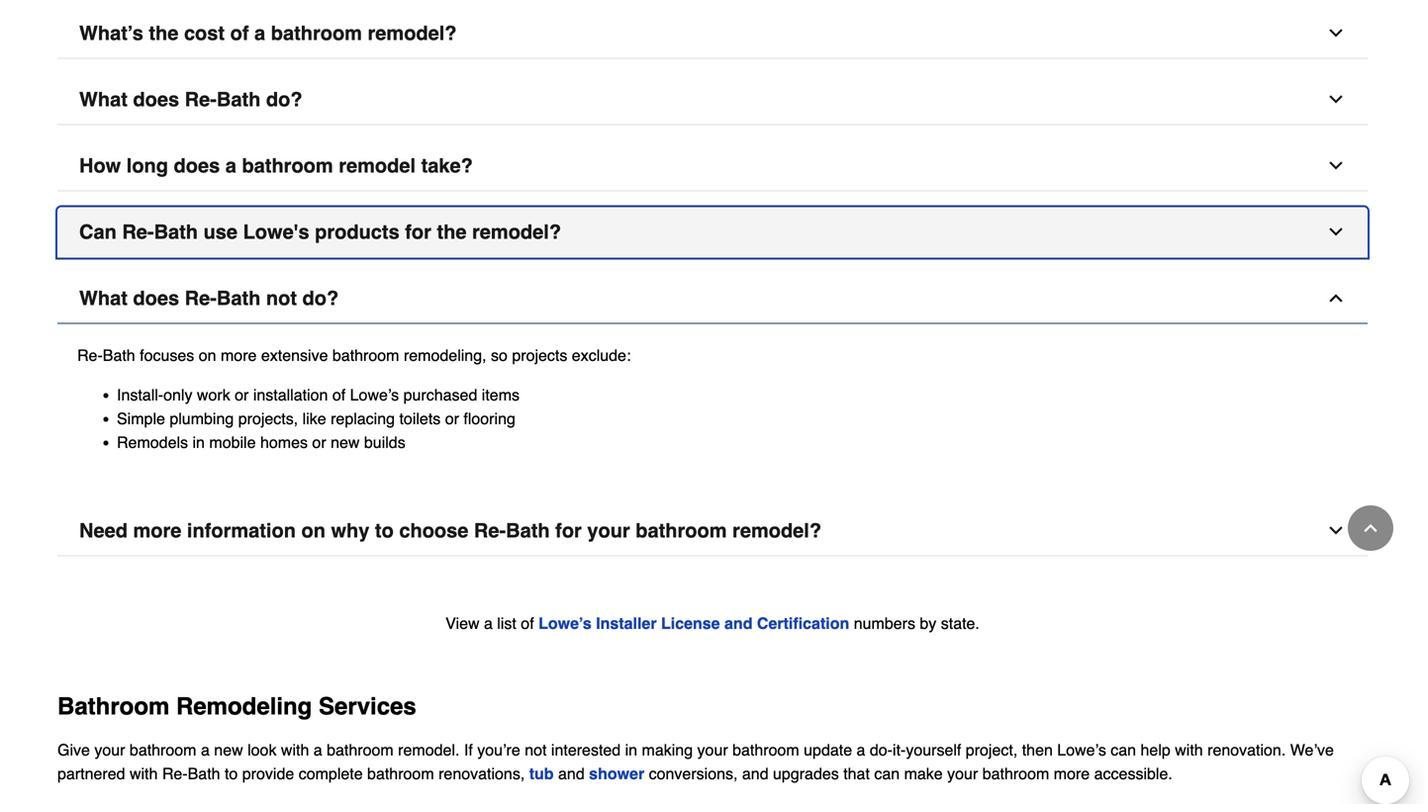 Task type: locate. For each thing, give the bounding box(es) containing it.
or down purchased
[[445, 410, 459, 428]]

chevron up image
[[1326, 289, 1346, 309], [1361, 519, 1381, 539]]

1 horizontal spatial not
[[525, 742, 547, 760]]

in down plumbing
[[193, 434, 205, 452]]

0 vertical spatial more
[[221, 347, 257, 365]]

accessible.
[[1094, 765, 1173, 784]]

0 horizontal spatial for
[[405, 221, 432, 244]]

the down take?
[[437, 221, 467, 244]]

remodel?
[[368, 22, 457, 45], [472, 221, 561, 244], [733, 520, 822, 543]]

for
[[405, 221, 432, 244], [555, 520, 582, 543]]

of inside install-only work or installation of lowe's purchased items simple plumbing projects, like replacing toilets or flooring remodels in mobile homes or new builds
[[332, 386, 346, 405]]

2 horizontal spatial of
[[521, 615, 534, 633]]

1 horizontal spatial on
[[301, 520, 326, 543]]

can down the do-
[[874, 765, 900, 784]]

need
[[79, 520, 128, 543]]

2 horizontal spatial more
[[1054, 765, 1090, 784]]

0 vertical spatial on
[[199, 347, 216, 365]]

what inside button
[[79, 287, 128, 310]]

1 what from the top
[[79, 88, 128, 111]]

to left provide
[[225, 765, 238, 784]]

install-only work or installation of lowe's purchased items simple plumbing projects, like replacing toilets or flooring remodels in mobile homes or new builds
[[117, 386, 520, 452]]

1 horizontal spatial or
[[312, 434, 326, 452]]

1 horizontal spatial with
[[281, 742, 309, 760]]

the
[[149, 22, 179, 45], [437, 221, 467, 244]]

0 horizontal spatial chevron up image
[[1326, 289, 1346, 309]]

bath right choose
[[506, 520, 550, 543]]

2 vertical spatial of
[[521, 615, 534, 633]]

2 horizontal spatial or
[[445, 410, 459, 428]]

1 vertical spatial does
[[174, 155, 220, 177]]

1 horizontal spatial can
[[1111, 742, 1136, 760]]

1 horizontal spatial the
[[437, 221, 467, 244]]

and left upgrades in the bottom right of the page
[[742, 765, 769, 784]]

what up how
[[79, 88, 128, 111]]

does up the long
[[133, 88, 179, 111]]

2 chevron down image from the top
[[1326, 156, 1346, 176]]

1 vertical spatial to
[[225, 765, 238, 784]]

give your bathroom a new look with a bathroom remodel. if you're not interested in making your bathroom update a do-it-yourself project, then lowe's can help with renovation. we've partnered with re-bath to provide complete bathroom renovations,
[[57, 742, 1334, 784]]

with
[[281, 742, 309, 760], [1175, 742, 1203, 760], [130, 765, 158, 784]]

what does re-bath do? button
[[57, 75, 1368, 125]]

not up "extensive"
[[266, 287, 297, 310]]

to inside give your bathroom a new look with a bathroom remodel. if you're not interested in making your bathroom update a do-it-yourself project, then lowe's can help with renovation. we've partnered with re-bath to provide complete bathroom renovations,
[[225, 765, 238, 784]]

items
[[482, 386, 520, 405]]

on for focuses
[[199, 347, 216, 365]]

1 horizontal spatial lowe's
[[539, 615, 592, 633]]

on up work
[[199, 347, 216, 365]]

does inside button
[[133, 287, 179, 310]]

update
[[804, 742, 852, 760]]

remodeling,
[[404, 347, 487, 365]]

long
[[126, 155, 168, 177]]

0 vertical spatial do?
[[266, 88, 302, 111]]

0 vertical spatial the
[[149, 22, 179, 45]]

0 vertical spatial not
[[266, 287, 297, 310]]

1 horizontal spatial remodel?
[[472, 221, 561, 244]]

of right cost
[[230, 22, 249, 45]]

2 vertical spatial remodel?
[[733, 520, 822, 543]]

0 horizontal spatial the
[[149, 22, 179, 45]]

for inside need more information on why to choose re-bath for your bathroom remodel? button
[[555, 520, 582, 543]]

upgrades
[[773, 765, 839, 784]]

what does re-bath not do? button
[[57, 274, 1368, 324]]

that
[[844, 765, 870, 784]]

can re-bath use lowe's products for the remodel?
[[79, 221, 561, 244]]

bath
[[217, 88, 261, 111], [154, 221, 198, 244], [217, 287, 261, 310], [103, 347, 135, 365], [506, 520, 550, 543], [188, 765, 220, 784]]

bathroom
[[271, 22, 362, 45], [242, 155, 333, 177], [333, 347, 399, 365], [636, 520, 727, 543], [130, 742, 197, 760], [327, 742, 394, 760], [733, 742, 800, 760], [367, 765, 434, 784], [983, 765, 1050, 784]]

0 horizontal spatial new
[[214, 742, 243, 760]]

0 horizontal spatial in
[[193, 434, 205, 452]]

of for what's
[[230, 22, 249, 45]]

with right partnered
[[130, 765, 158, 784]]

can up accessible.
[[1111, 742, 1136, 760]]

shower link
[[589, 765, 645, 784]]

your
[[587, 520, 630, 543], [94, 742, 125, 760], [697, 742, 728, 760], [947, 765, 978, 784]]

0 vertical spatial chevron down image
[[1326, 23, 1346, 43]]

0 vertical spatial chevron down image
[[1326, 90, 1346, 110]]

or down the like
[[312, 434, 326, 452]]

more up work
[[221, 347, 257, 365]]

0 horizontal spatial lowe's
[[350, 386, 399, 405]]

to
[[375, 520, 394, 543], [225, 765, 238, 784]]

does right the long
[[174, 155, 220, 177]]

partnered
[[57, 765, 125, 784]]

0 vertical spatial to
[[375, 520, 394, 543]]

choose
[[399, 520, 469, 543]]

0 horizontal spatial to
[[225, 765, 238, 784]]

1 vertical spatial of
[[332, 386, 346, 405]]

1 vertical spatial do?
[[302, 287, 339, 310]]

more left accessible.
[[1054, 765, 1090, 784]]

does up focuses
[[133, 287, 179, 310]]

more
[[221, 347, 257, 365], [133, 520, 182, 543], [1054, 765, 1090, 784]]

a
[[254, 22, 265, 45], [225, 155, 236, 177], [484, 615, 493, 633], [201, 742, 210, 760], [314, 742, 322, 760], [857, 742, 866, 760]]

help
[[1141, 742, 1171, 760]]

how
[[79, 155, 121, 177]]

of inside button
[[230, 22, 249, 45]]

your down project,
[[947, 765, 978, 784]]

a up use
[[225, 155, 236, 177]]

re- down cost
[[185, 88, 217, 111]]

the left cost
[[149, 22, 179, 45]]

installer
[[596, 615, 657, 633]]

remodeling
[[176, 694, 312, 721]]

new down replacing at the bottom
[[331, 434, 360, 452]]

bath inside "button"
[[217, 88, 261, 111]]

bath left use
[[154, 221, 198, 244]]

and down interested
[[558, 765, 585, 784]]

tub
[[529, 765, 554, 784]]

1 chevron down image from the top
[[1326, 90, 1346, 110]]

1 horizontal spatial new
[[331, 434, 360, 452]]

1 horizontal spatial in
[[625, 742, 638, 760]]

2 what from the top
[[79, 287, 128, 310]]

do?
[[266, 88, 302, 111], [302, 287, 339, 310]]

1 vertical spatial or
[[445, 410, 459, 428]]

to right why
[[375, 520, 394, 543]]

0 horizontal spatial on
[[199, 347, 216, 365]]

0 vertical spatial in
[[193, 434, 205, 452]]

0 vertical spatial remodel?
[[368, 22, 457, 45]]

services
[[319, 694, 417, 721]]

does for not
[[133, 287, 179, 310]]

to inside button
[[375, 520, 394, 543]]

re- right partnered
[[162, 765, 188, 784]]

1 vertical spatial chevron up image
[[1361, 519, 1381, 539]]

re- up focuses
[[185, 287, 217, 310]]

do-
[[870, 742, 893, 760]]

0 horizontal spatial can
[[874, 765, 900, 784]]

1 vertical spatial chevron down image
[[1326, 156, 1346, 176]]

0 horizontal spatial of
[[230, 22, 249, 45]]

1 vertical spatial on
[[301, 520, 326, 543]]

lowe's
[[350, 386, 399, 405], [539, 615, 592, 633], [1058, 742, 1107, 760]]

2 chevron down image from the top
[[1326, 222, 1346, 242]]

chevron down image
[[1326, 23, 1346, 43], [1326, 222, 1346, 242], [1326, 521, 1346, 541]]

1 vertical spatial new
[[214, 742, 243, 760]]

chevron down image inside need more information on why to choose re-bath for your bathroom remodel? button
[[1326, 521, 1346, 541]]

a right cost
[[254, 22, 265, 45]]

2 vertical spatial chevron down image
[[1326, 521, 1346, 541]]

bathroom inside the what's the cost of a bathroom remodel? button
[[271, 22, 362, 45]]

new inside give your bathroom a new look with a bathroom remodel. if you're not interested in making your bathroom update a do-it-yourself project, then lowe's can help with renovation. we've partnered with re-bath to provide complete bathroom renovations,
[[214, 742, 243, 760]]

chevron down image for remodel?
[[1326, 222, 1346, 242]]

list
[[497, 615, 517, 633]]

do? up how long does a bathroom remodel take?
[[266, 88, 302, 111]]

your up "installer"
[[587, 520, 630, 543]]

1 vertical spatial more
[[133, 520, 182, 543]]

what for what does re-bath not do?
[[79, 287, 128, 310]]

0 vertical spatial new
[[331, 434, 360, 452]]

more inside button
[[133, 520, 182, 543]]

chevron down image inside "can re-bath use lowe's products for the remodel?" button
[[1326, 222, 1346, 242]]

0 horizontal spatial more
[[133, 520, 182, 543]]

not up tub
[[525, 742, 547, 760]]

tub and shower conversions, and upgrades that can make your bathroom more accessible.
[[529, 765, 1173, 784]]

1 vertical spatial in
[[625, 742, 638, 760]]

does
[[133, 88, 179, 111], [174, 155, 220, 177], [133, 287, 179, 310]]

use
[[203, 221, 238, 244]]

0 horizontal spatial or
[[235, 386, 249, 405]]

0 vertical spatial what
[[79, 88, 128, 111]]

toilets
[[399, 410, 441, 428]]

2 vertical spatial lowe's
[[1058, 742, 1107, 760]]

0 vertical spatial chevron up image
[[1326, 289, 1346, 309]]

lowe's right then
[[1058, 742, 1107, 760]]

1 horizontal spatial chevron up image
[[1361, 519, 1381, 539]]

1 vertical spatial for
[[555, 520, 582, 543]]

1 horizontal spatial to
[[375, 520, 394, 543]]

2 horizontal spatial lowe's
[[1058, 742, 1107, 760]]

do? up "extensive"
[[302, 287, 339, 310]]

1 chevron down image from the top
[[1326, 23, 1346, 43]]

3 chevron down image from the top
[[1326, 521, 1346, 541]]

2 horizontal spatial with
[[1175, 742, 1203, 760]]

provide
[[242, 765, 294, 784]]

with right look in the left bottom of the page
[[281, 742, 309, 760]]

and right license
[[725, 615, 753, 633]]

what inside "button"
[[79, 88, 128, 111]]

so
[[491, 347, 508, 365]]

chevron down image
[[1326, 90, 1346, 110], [1326, 156, 1346, 176]]

can inside give your bathroom a new look with a bathroom remodel. if you're not interested in making your bathroom update a do-it-yourself project, then lowe's can help with renovation. we've partnered with re-bath to provide complete bathroom renovations,
[[1111, 742, 1136, 760]]

what's the cost of a bathroom remodel? button
[[57, 9, 1368, 59]]

1 horizontal spatial of
[[332, 386, 346, 405]]

does inside "button"
[[133, 88, 179, 111]]

what down "can" at the top
[[79, 287, 128, 310]]

1 vertical spatial what
[[79, 287, 128, 310]]

more right "need"
[[133, 520, 182, 543]]

1 vertical spatial not
[[525, 742, 547, 760]]

chevron down image inside how long does a bathroom remodel take? 'button'
[[1326, 156, 1346, 176]]

with right help
[[1175, 742, 1203, 760]]

what does re-bath do?
[[79, 88, 302, 111]]

of right list
[[521, 615, 534, 633]]

0 horizontal spatial not
[[266, 287, 297, 310]]

not inside button
[[266, 287, 297, 310]]

and
[[725, 615, 753, 633], [558, 765, 585, 784], [742, 765, 769, 784]]

a inside button
[[254, 22, 265, 45]]

or
[[235, 386, 249, 405], [445, 410, 459, 428], [312, 434, 326, 452]]

0 vertical spatial can
[[1111, 742, 1136, 760]]

do? inside button
[[302, 287, 339, 310]]

can
[[1111, 742, 1136, 760], [874, 765, 900, 784]]

lowe's right list
[[539, 615, 592, 633]]

1 vertical spatial chevron down image
[[1326, 222, 1346, 242]]

0 vertical spatial or
[[235, 386, 249, 405]]

scroll to top element
[[1348, 506, 1394, 551]]

work
[[197, 386, 230, 405]]

1 horizontal spatial for
[[555, 520, 582, 543]]

1 horizontal spatial more
[[221, 347, 257, 365]]

in up shower link on the left bottom
[[625, 742, 638, 760]]

0 vertical spatial lowe's
[[350, 386, 399, 405]]

what
[[79, 88, 128, 111], [79, 287, 128, 310]]

on for information
[[301, 520, 326, 543]]

new
[[331, 434, 360, 452], [214, 742, 243, 760]]

new left look in the left bottom of the page
[[214, 742, 243, 760]]

bath down what's the cost of a bathroom remodel?
[[217, 88, 261, 111]]

lowe's up replacing at the bottom
[[350, 386, 399, 405]]

on left why
[[301, 520, 326, 543]]

1 vertical spatial the
[[437, 221, 467, 244]]

lowe's installer license and certification link
[[539, 615, 850, 633]]

0 vertical spatial does
[[133, 88, 179, 111]]

re- inside "button"
[[185, 88, 217, 111]]

chevron down image inside what does re-bath do? "button"
[[1326, 90, 1346, 110]]

0 vertical spatial of
[[230, 22, 249, 45]]

look
[[248, 742, 277, 760]]

on inside button
[[301, 520, 326, 543]]

2 vertical spatial does
[[133, 287, 179, 310]]

re-bath focuses on more extensive bathroom remodeling, so projects exclude:
[[77, 347, 631, 365]]

projects
[[512, 347, 568, 365]]

of up replacing at the bottom
[[332, 386, 346, 405]]

bath up install-
[[103, 347, 135, 365]]

making
[[642, 742, 693, 760]]

bath left provide
[[188, 765, 220, 784]]

not
[[266, 287, 297, 310], [525, 742, 547, 760]]

0 vertical spatial for
[[405, 221, 432, 244]]

in
[[193, 434, 205, 452], [625, 742, 638, 760]]

or right work
[[235, 386, 249, 405]]



Task type: describe. For each thing, give the bounding box(es) containing it.
bath down use
[[217, 287, 261, 310]]

focuses
[[140, 347, 194, 365]]

chevron down image for how long does a bathroom remodel take?
[[1326, 156, 1346, 176]]

it-
[[893, 742, 906, 760]]

exclude:
[[572, 347, 631, 365]]

chevron up image inside what does re-bath not do? button
[[1326, 289, 1346, 309]]

installation
[[253, 386, 328, 405]]

the inside "can re-bath use lowe's products for the remodel?" button
[[437, 221, 467, 244]]

yourself
[[906, 742, 962, 760]]

cost
[[184, 22, 225, 45]]

state.
[[941, 615, 980, 633]]

chevron down image inside the what's the cost of a bathroom remodel? button
[[1326, 23, 1346, 43]]

for inside "can re-bath use lowe's products for the remodel?" button
[[405, 221, 432, 244]]

a inside 'button'
[[225, 155, 236, 177]]

bathroom remodeling services
[[57, 694, 417, 721]]

a down bathroom remodeling services
[[201, 742, 210, 760]]

only
[[163, 386, 193, 405]]

project,
[[966, 742, 1018, 760]]

conversions,
[[649, 765, 738, 784]]

shower
[[589, 765, 645, 784]]

re- inside give your bathroom a new look with a bathroom remodel. if you're not interested in making your bathroom update a do-it-yourself project, then lowe's can help with renovation. we've partnered with re-bath to provide complete bathroom renovations,
[[162, 765, 188, 784]]

lowe's inside give your bathroom a new look with a bathroom remodel. if you're not interested in making your bathroom update a do-it-yourself project, then lowe's can help with renovation. we've partnered with re-bath to provide complete bathroom renovations,
[[1058, 742, 1107, 760]]

new inside install-only work or installation of lowe's purchased items simple plumbing projects, like replacing toilets or flooring remodels in mobile homes or new builds
[[331, 434, 360, 452]]

how long does a bathroom remodel take? button
[[57, 141, 1368, 192]]

numbers
[[854, 615, 916, 633]]

information
[[187, 520, 296, 543]]

renovations,
[[439, 765, 525, 784]]

remodels
[[117, 434, 188, 452]]

if
[[464, 742, 473, 760]]

re- right "can" at the top
[[122, 221, 154, 244]]

the inside the what's the cost of a bathroom remodel? button
[[149, 22, 179, 45]]

how long does a bathroom remodel take?
[[79, 155, 473, 177]]

view a list of lowe's installer license and certification numbers by state.
[[446, 615, 980, 633]]

0 horizontal spatial remodel?
[[368, 22, 457, 45]]

bath inside give your bathroom a new look with a bathroom remodel. if you're not interested in making your bathroom update a do-it-yourself project, then lowe's can help with renovation. we've partnered with re-bath to provide complete bathroom renovations,
[[188, 765, 220, 784]]

purchased
[[404, 386, 477, 405]]

like
[[303, 410, 326, 428]]

not inside give your bathroom a new look with a bathroom remodel. if you're not interested in making your bathroom update a do-it-yourself project, then lowe's can help with renovation. we've partnered with re-bath to provide complete bathroom renovations,
[[525, 742, 547, 760]]

need more information on why to choose re-bath for your bathroom remodel?
[[79, 520, 822, 543]]

renovation.
[[1208, 742, 1286, 760]]

1 vertical spatial remodel?
[[472, 221, 561, 244]]

1 vertical spatial can
[[874, 765, 900, 784]]

then
[[1022, 742, 1053, 760]]

what for what does re-bath do?
[[79, 88, 128, 111]]

re- left focuses
[[77, 347, 103, 365]]

projects,
[[238, 410, 298, 428]]

builds
[[364, 434, 406, 452]]

re- right choose
[[474, 520, 506, 543]]

view
[[446, 615, 480, 633]]

lowe's inside install-only work or installation of lowe's purchased items simple plumbing projects, like replacing toilets or flooring remodels in mobile homes or new builds
[[350, 386, 399, 405]]

remodel
[[339, 155, 416, 177]]

1 vertical spatial lowe's
[[539, 615, 592, 633]]

can re-bath use lowe's products for the remodel? button
[[57, 208, 1368, 258]]

what's
[[79, 22, 143, 45]]

bathroom
[[57, 694, 170, 721]]

chevron up image inside scroll to top element
[[1361, 519, 1381, 539]]

lowe's
[[243, 221, 309, 244]]

of for view
[[521, 615, 534, 633]]

need more information on why to choose re-bath for your bathroom remodel? button
[[57, 507, 1368, 557]]

your up conversions,
[[697, 742, 728, 760]]

take?
[[421, 155, 473, 177]]

a left the do-
[[857, 742, 866, 760]]

a left list
[[484, 615, 493, 633]]

what's the cost of a bathroom remodel?
[[79, 22, 457, 45]]

chevron down image for bath
[[1326, 521, 1346, 541]]

in inside install-only work or installation of lowe's purchased items simple plumbing projects, like replacing toilets or flooring remodels in mobile homes or new builds
[[193, 434, 205, 452]]

certification
[[757, 615, 850, 633]]

what does re-bath not do?
[[79, 287, 339, 310]]

a up complete
[[314, 742, 322, 760]]

extensive
[[261, 347, 328, 365]]

install-
[[117, 386, 163, 405]]

complete
[[299, 765, 363, 784]]

2 vertical spatial more
[[1054, 765, 1090, 784]]

homes
[[260, 434, 308, 452]]

do? inside "button"
[[266, 88, 302, 111]]

by
[[920, 615, 937, 633]]

tub link
[[529, 765, 554, 784]]

2 vertical spatial or
[[312, 434, 326, 452]]

make
[[904, 765, 943, 784]]

replacing
[[331, 410, 395, 428]]

why
[[331, 520, 370, 543]]

0 horizontal spatial with
[[130, 765, 158, 784]]

does for do?
[[133, 88, 179, 111]]

plumbing
[[170, 410, 234, 428]]

bathroom inside need more information on why to choose re-bath for your bathroom remodel? button
[[636, 520, 727, 543]]

you're
[[477, 742, 520, 760]]

license
[[661, 615, 720, 633]]

remodel.
[[398, 742, 460, 760]]

your up partnered
[[94, 742, 125, 760]]

2 horizontal spatial remodel?
[[733, 520, 822, 543]]

can
[[79, 221, 117, 244]]

flooring
[[464, 410, 516, 428]]

simple
[[117, 410, 165, 428]]

products
[[315, 221, 400, 244]]

chevron down image for what does re-bath do?
[[1326, 90, 1346, 110]]

your inside need more information on why to choose re-bath for your bathroom remodel? button
[[587, 520, 630, 543]]

interested
[[551, 742, 621, 760]]

mobile
[[209, 434, 256, 452]]

in inside give your bathroom a new look with a bathroom remodel. if you're not interested in making your bathroom update a do-it-yourself project, then lowe's can help with renovation. we've partnered with re-bath to provide complete bathroom renovations,
[[625, 742, 638, 760]]

we've
[[1291, 742, 1334, 760]]

bathroom inside how long does a bathroom remodel take? 'button'
[[242, 155, 333, 177]]

give
[[57, 742, 90, 760]]

does inside 'button'
[[174, 155, 220, 177]]



Task type: vqa. For each thing, say whether or not it's contained in the screenshot.
the topmost Living
no



